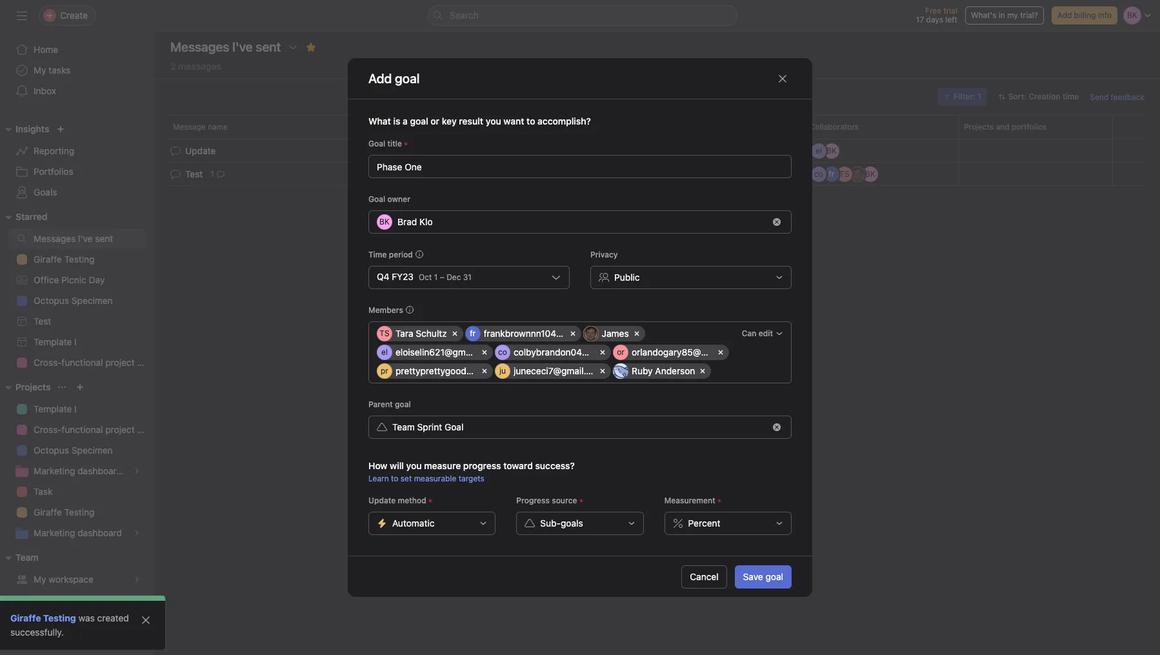 Task type: vqa. For each thing, say whether or not it's contained in the screenshot.
prominent IMAGE
no



Task type: locate. For each thing, give the bounding box(es) containing it.
functional down test link
[[62, 357, 103, 368]]

update
[[185, 145, 216, 156], [369, 496, 396, 506]]

1 vertical spatial you
[[406, 460, 422, 471]]

reporting
[[34, 145, 74, 156]]

task link
[[8, 482, 147, 502]]

1 vertical spatial template i
[[34, 404, 77, 414]]

test
[[185, 169, 203, 179], [34, 316, 51, 327]]

how
[[369, 460, 388, 471]]

cross- up projects dropdown button
[[34, 357, 62, 368]]

0 horizontal spatial messages
[[34, 233, 76, 244]]

project down test link
[[105, 357, 135, 368]]

testing inside projects element
[[64, 507, 95, 518]]

my inside global element
[[34, 65, 46, 76]]

remove image
[[773, 424, 781, 431]]

colbybrandon04@gmail.com
[[514, 347, 633, 358]]

team inside button
[[393, 422, 415, 433]]

1 vertical spatial team
[[15, 552, 39, 563]]

cross-functional project plan link down test link
[[8, 352, 155, 373]]

template inside projects element
[[34, 404, 72, 414]]

result
[[459, 116, 484, 127]]

0 vertical spatial messages
[[170, 39, 229, 54]]

0 vertical spatial goal
[[369, 139, 386, 148]]

1 vertical spatial octopus specimen link
[[8, 440, 147, 461]]

1 horizontal spatial you
[[486, 116, 501, 127]]

toward success?
[[504, 460, 575, 471]]

1 vertical spatial template
[[34, 404, 72, 414]]

1 inside button
[[211, 169, 214, 179]]

close this dialog image
[[778, 73, 788, 84]]

template down test link
[[34, 336, 72, 347]]

template i link down office picnic day link at the left of page
[[8, 332, 147, 352]]

template i
[[34, 336, 77, 347], [34, 404, 77, 414]]

orlandogary85@gmail.com cell
[[613, 345, 744, 360]]

or inside cell
[[617, 347, 625, 357]]

bk
[[380, 217, 390, 227]]

1 down name
[[211, 169, 214, 179]]

progress
[[517, 496, 550, 506]]

send
[[1091, 92, 1109, 102]]

1 i from the top
[[74, 336, 77, 347]]

giraffe up 'successfully.'
[[10, 613, 41, 624]]

1 vertical spatial octopus
[[34, 445, 69, 456]]

cross-functional project plan down test link
[[34, 357, 155, 368]]

ts
[[380, 329, 390, 338]]

frankbrownnn104@gmail.com cell
[[465, 326, 608, 342]]

marketing for marketing dashboards
[[34, 465, 75, 476]]

required image up percent dropdown button
[[716, 497, 724, 505]]

1 vertical spatial testing
[[64, 507, 95, 518]]

0 vertical spatial plan
[[137, 357, 155, 368]]

giraffe inside projects element
[[34, 507, 62, 518]]

learn
[[369, 474, 389, 484]]

required image
[[402, 140, 410, 148], [427, 497, 434, 505], [578, 497, 585, 505], [716, 497, 724, 505]]

goal right save
[[766, 571, 784, 582]]

template i down test link
[[34, 336, 77, 347]]

0 vertical spatial template i link
[[8, 332, 147, 352]]

ruby anderson cell
[[613, 363, 712, 379]]

cross- down projects dropdown button
[[34, 424, 62, 435]]

update down learn
[[369, 496, 396, 506]]

1 inside q4 fy23 oct 1 – dec 31
[[434, 272, 438, 282]]

insights
[[15, 123, 49, 134]]

q4 fy23 oct 1 – dec 31
[[377, 271, 472, 282]]

0 vertical spatial cross-functional project plan
[[34, 357, 155, 368]]

giraffe testing link up marketing dashboard
[[8, 502, 147, 523]]

goal left owner
[[369, 194, 386, 204]]

giraffe testing up office picnic day
[[34, 254, 95, 265]]

1 template i from the top
[[34, 336, 77, 347]]

2 marketing from the top
[[34, 527, 75, 538]]

projects for projects and portfolios
[[965, 122, 994, 132]]

1 vertical spatial update
[[369, 496, 396, 506]]

template i down projects dropdown button
[[34, 404, 77, 414]]

1 vertical spatial 1
[[211, 169, 214, 179]]

octopus
[[34, 295, 69, 306], [34, 445, 69, 456]]

goal
[[369, 139, 386, 148], [369, 194, 386, 204], [445, 422, 464, 433]]

test inside cell
[[185, 169, 203, 179]]

1 vertical spatial plan
[[137, 424, 155, 435]]

functional inside projects element
[[62, 424, 103, 435]]

0 vertical spatial template
[[34, 336, 72, 347]]

update inside conversation name for update cell
[[185, 145, 216, 156]]

octopus specimen link down picnic
[[8, 291, 147, 311]]

name
[[208, 122, 228, 132]]

2 octopus specimen link from the top
[[8, 440, 147, 461]]

1 template i link from the top
[[8, 332, 147, 352]]

1 vertical spatial messages
[[34, 233, 76, 244]]

1 octopus specimen from the top
[[34, 295, 113, 306]]

i down test link
[[74, 336, 77, 347]]

1 marketing from the top
[[34, 465, 75, 476]]

1 vertical spatial octopus specimen
[[34, 445, 113, 456]]

marketing up task
[[34, 465, 75, 476]]

octopus inside starred element
[[34, 295, 69, 306]]

0 horizontal spatial projects
[[15, 382, 51, 393]]

2 specimen from the top
[[72, 445, 113, 456]]

testing down task link
[[64, 507, 95, 518]]

or left key at the left top of page
[[431, 116, 440, 127]]

specimen inside projects element
[[72, 445, 113, 456]]

testing inside starred element
[[64, 254, 95, 265]]

octopus specimen inside starred element
[[34, 295, 113, 306]]

1 horizontal spatial test
[[185, 169, 203, 179]]

messages for messages i've sent
[[34, 233, 76, 244]]

messages left i've
[[34, 233, 76, 244]]

specimen inside starred element
[[72, 295, 113, 306]]

team sprint goal
[[393, 422, 464, 433]]

0 horizontal spatial you
[[406, 460, 422, 471]]

1 template from the top
[[34, 336, 72, 347]]

giraffe down task
[[34, 507, 62, 518]]

team up my workspace at the bottom left of page
[[15, 552, 39, 563]]

1 cross-functional project plan from the top
[[34, 357, 155, 368]]

i inside starred element
[[74, 336, 77, 347]]

starred element
[[0, 205, 155, 376]]

row
[[155, 115, 1161, 139], [170, 138, 1145, 139], [377, 326, 744, 382]]

specimen
[[72, 295, 113, 306], [72, 445, 113, 456]]

messages
[[170, 39, 229, 54], [34, 233, 76, 244]]

1 vertical spatial i
[[74, 404, 77, 414]]

2 horizontal spatial 1
[[978, 92, 982, 101]]

test left 1 button
[[185, 169, 203, 179]]

testing up invite
[[43, 613, 76, 624]]

project inside starred element
[[105, 357, 135, 368]]

cross-
[[34, 357, 62, 368], [34, 424, 62, 435]]

1 vertical spatial giraffe testing link
[[8, 502, 147, 523]]

required image down the learn to set measurable targets link
[[427, 497, 434, 505]]

0 vertical spatial cross-functional project plan link
[[8, 352, 155, 373]]

project up dashboards
[[105, 424, 135, 435]]

my
[[34, 65, 46, 76], [34, 574, 46, 585]]

hide sidebar image
[[17, 10, 27, 21]]

my tasks link
[[8, 60, 147, 81]]

fr
[[470, 329, 476, 338]]

1 octopus from the top
[[34, 295, 69, 306]]

2 functional from the top
[[62, 424, 103, 435]]

projects inside row
[[965, 122, 994, 132]]

template i link down projects dropdown button
[[8, 399, 147, 420]]

free trial 17 days left
[[917, 6, 958, 25]]

1 vertical spatial functional
[[62, 424, 103, 435]]

i up marketing dashboards
[[74, 404, 77, 414]]

octopus specimen down picnic
[[34, 295, 113, 306]]

and
[[997, 122, 1010, 132]]

1 right filter:
[[978, 92, 982, 101]]

template inside starred element
[[34, 336, 72, 347]]

tree grid containing update
[[155, 138, 1161, 187]]

0 horizontal spatial or
[[431, 116, 440, 127]]

2 cross- from the top
[[34, 424, 62, 435]]

0 vertical spatial giraffe testing
[[34, 254, 95, 265]]

1 vertical spatial goal
[[395, 400, 411, 409]]

day
[[89, 274, 105, 285]]

measurement
[[665, 496, 716, 506]]

1 vertical spatial my
[[34, 574, 46, 585]]

2 my from the top
[[34, 574, 46, 585]]

functional up marketing dashboards
[[62, 424, 103, 435]]

goal left 'title'
[[369, 139, 386, 148]]

left
[[946, 15, 958, 25]]

template
[[34, 336, 72, 347], [34, 404, 72, 414]]

2 vertical spatial giraffe
[[10, 613, 41, 624]]

2 plan from the top
[[137, 424, 155, 435]]

messages up "messages" on the top of page
[[170, 39, 229, 54]]

octopus specimen link up marketing dashboards
[[8, 440, 147, 461]]

2 messages button
[[170, 61, 221, 78]]

privacy
[[591, 250, 618, 260]]

1 plan from the top
[[137, 357, 155, 368]]

2 project from the top
[[105, 424, 135, 435]]

projects inside dropdown button
[[15, 382, 51, 393]]

1 horizontal spatial messages
[[170, 39, 229, 54]]

ruby anderson
[[632, 365, 696, 376]]

cross-functional project plan link up marketing dashboards
[[8, 420, 155, 440]]

2 vertical spatial goal
[[766, 571, 784, 582]]

you up set
[[406, 460, 422, 471]]

project
[[105, 357, 135, 368], [105, 424, 135, 435]]

message name
[[173, 122, 228, 132]]

template i for "template i" 'link' in the starred element
[[34, 336, 77, 347]]

1 my from the top
[[34, 65, 46, 76]]

0 vertical spatial i
[[74, 336, 77, 347]]

goal right sprint
[[445, 422, 464, 433]]

0 horizontal spatial team
[[15, 552, 39, 563]]

created
[[97, 613, 129, 624]]

test for test link
[[34, 316, 51, 327]]

0 vertical spatial cross-
[[34, 357, 62, 368]]

1 horizontal spatial or
[[617, 347, 625, 357]]

test down office
[[34, 316, 51, 327]]

functional inside starred element
[[62, 357, 103, 368]]

octopus specimen inside projects element
[[34, 445, 113, 456]]

2 template i from the top
[[34, 404, 77, 414]]

2 vertical spatial giraffe testing link
[[10, 613, 76, 624]]

0 vertical spatial test
[[185, 169, 203, 179]]

octopus for second 'octopus specimen' link from the bottom of the page
[[34, 295, 69, 306]]

giraffe up office
[[34, 254, 62, 265]]

targets
[[459, 474, 485, 484]]

giraffe testing up 'successfully.'
[[10, 613, 76, 624]]

1 horizontal spatial 1
[[434, 272, 438, 282]]

goal right parent
[[395, 400, 411, 409]]

1 vertical spatial projects
[[15, 382, 51, 393]]

testing down messages i've sent link
[[64, 254, 95, 265]]

template down projects dropdown button
[[34, 404, 72, 414]]

i inside projects element
[[74, 404, 77, 414]]

octopus specimen up marketing dashboards link
[[34, 445, 113, 456]]

2 octopus specimen from the top
[[34, 445, 113, 456]]

marketing dashboards link
[[8, 461, 147, 482]]

cross-functional project plan up dashboards
[[34, 424, 155, 435]]

test link
[[8, 311, 147, 332]]

1 vertical spatial giraffe
[[34, 507, 62, 518]]

want
[[504, 116, 525, 127]]

giraffe testing link up picnic
[[8, 249, 147, 270]]

test inside starred element
[[34, 316, 51, 327]]

0 vertical spatial update
[[185, 145, 216, 156]]

to
[[391, 474, 399, 484]]

0 vertical spatial project
[[105, 357, 135, 368]]

percent button
[[665, 512, 792, 535]]

home link
[[8, 39, 147, 60]]

billing
[[1075, 10, 1097, 20]]

1 cross- from the top
[[34, 357, 62, 368]]

search list box
[[428, 5, 738, 26]]

1 horizontal spatial projects
[[965, 122, 994, 132]]

office picnic day
[[34, 274, 105, 285]]

0 horizontal spatial update
[[185, 145, 216, 156]]

automatic button
[[369, 512, 496, 535]]

0 vertical spatial or
[[431, 116, 440, 127]]

row containing message name
[[155, 115, 1161, 139]]

2 messages
[[170, 61, 221, 72]]

james
[[602, 328, 629, 339]]

2 vertical spatial 1
[[434, 272, 438, 282]]

1 vertical spatial template i link
[[8, 399, 147, 420]]

you inside how will you measure progress toward success? learn to set measurable targets
[[406, 460, 422, 471]]

2 i from the top
[[74, 404, 77, 414]]

1 vertical spatial goal
[[369, 194, 386, 204]]

0 vertical spatial specimen
[[72, 295, 113, 306]]

1 specimen from the top
[[72, 295, 113, 306]]

giraffe testing inside starred element
[[34, 254, 95, 265]]

learn to set measurable targets link
[[369, 474, 485, 484]]

2 template from the top
[[34, 404, 72, 414]]

0 vertical spatial template i
[[34, 336, 77, 347]]

reporting link
[[8, 141, 147, 161]]

1 vertical spatial giraffe testing
[[34, 507, 95, 518]]

marketing
[[34, 465, 75, 476], [34, 527, 75, 538]]

template i inside starred element
[[34, 336, 77, 347]]

marketing dashboard
[[34, 527, 122, 538]]

1 vertical spatial cross-
[[34, 424, 62, 435]]

0 vertical spatial my
[[34, 65, 46, 76]]

1 left –
[[434, 272, 438, 282]]

0 vertical spatial team
[[393, 422, 415, 433]]

1 vertical spatial or
[[617, 347, 625, 357]]

office picnic day link
[[8, 270, 147, 291]]

team sprint goal button
[[369, 416, 792, 439]]

team for team sprint goal
[[393, 422, 415, 433]]

template for "template i" 'link' in the starred element
[[34, 336, 72, 347]]

2 octopus from the top
[[34, 445, 69, 456]]

you
[[486, 116, 501, 127], [406, 460, 422, 471]]

1 vertical spatial project
[[105, 424, 135, 435]]

my down 'team' dropdown button
[[34, 574, 46, 585]]

2 vertical spatial testing
[[43, 613, 76, 624]]

0 horizontal spatial test
[[34, 316, 51, 327]]

filter: 1 button
[[938, 88, 988, 106]]

parent goal
[[369, 400, 411, 409]]

0 vertical spatial octopus
[[34, 295, 69, 306]]

required image for sub-goals
[[578, 497, 585, 505]]

0 vertical spatial octopus specimen
[[34, 295, 113, 306]]

portfolios
[[34, 166, 73, 177]]

1 vertical spatial marketing
[[34, 527, 75, 538]]

plan
[[137, 357, 155, 368], [137, 424, 155, 435]]

1 functional from the top
[[62, 357, 103, 368]]

0 vertical spatial testing
[[64, 254, 95, 265]]

1 vertical spatial cross-functional project plan
[[34, 424, 155, 435]]

1 vertical spatial test
[[34, 316, 51, 327]]

parent
[[369, 400, 393, 409]]

marketing down task
[[34, 527, 75, 538]]

required image up sub-goals "dropdown button"
[[578, 497, 585, 505]]

octopus specimen for first 'octopus specimen' link from the bottom
[[34, 445, 113, 456]]

period
[[389, 250, 413, 260]]

2 cross-functional project plan from the top
[[34, 424, 155, 435]]

0 horizontal spatial 1
[[211, 169, 214, 179]]

schultz
[[416, 328, 447, 339]]

specimen up dashboards
[[72, 445, 113, 456]]

2 template i link from the top
[[8, 399, 147, 420]]

0 vertical spatial 1
[[978, 92, 982, 101]]

goal inside button
[[445, 422, 464, 433]]

klo
[[420, 216, 433, 227]]

0 vertical spatial projects
[[965, 122, 994, 132]]

functional
[[62, 357, 103, 368], [62, 424, 103, 435]]

or up ra
[[617, 347, 625, 357]]

goal for parent goal
[[395, 400, 411, 409]]

1 project from the top
[[105, 357, 135, 368]]

2 cross-functional project plan link from the top
[[8, 420, 155, 440]]

required image for automatic
[[427, 497, 434, 505]]

octopus down office
[[34, 295, 69, 306]]

giraffe testing
[[34, 254, 95, 265], [34, 507, 95, 518], [10, 613, 76, 624]]

giraffe testing for middle giraffe testing link
[[34, 507, 95, 518]]

1 horizontal spatial team
[[393, 422, 415, 433]]

0 vertical spatial giraffe
[[34, 254, 62, 265]]

1 vertical spatial specimen
[[72, 445, 113, 456]]

octopus inside projects element
[[34, 445, 69, 456]]

team inside dropdown button
[[15, 552, 39, 563]]

functional for cross-functional project plan 'link' within the starred element
[[62, 357, 103, 368]]

0 vertical spatial functional
[[62, 357, 103, 368]]

insights element
[[0, 117, 155, 205]]

required image for percent
[[716, 497, 724, 505]]

colbybrandon04@gmail.com cell
[[495, 345, 633, 360]]

giraffe testing down task link
[[34, 507, 95, 518]]

goal inside save goal button
[[766, 571, 784, 582]]

inbox link
[[8, 81, 147, 101]]

edit
[[759, 329, 773, 338]]

octopus specimen link
[[8, 291, 147, 311], [8, 440, 147, 461]]

plan inside starred element
[[137, 357, 155, 368]]

goal right a
[[410, 116, 429, 127]]

you left want
[[486, 116, 501, 127]]

giraffe testing link up 'successfully.'
[[10, 613, 76, 624]]

1 horizontal spatial update
[[369, 496, 396, 506]]

template i link inside starred element
[[8, 332, 147, 352]]

oct
[[419, 272, 432, 282]]

my left tasks
[[34, 65, 46, 76]]

template i inside projects element
[[34, 404, 77, 414]]

octopus up marketing dashboards link
[[34, 445, 69, 456]]

0 vertical spatial octopus specimen link
[[8, 291, 147, 311]]

1 cross-functional project plan link from the top
[[8, 352, 155, 373]]

my inside teams element
[[34, 574, 46, 585]]

giraffe testing inside projects element
[[34, 507, 95, 518]]

update down message name
[[185, 145, 216, 156]]

search
[[450, 10, 479, 21]]

filter: 1
[[954, 92, 982, 101]]

messages inside starred element
[[34, 233, 76, 244]]

specimen down the day
[[72, 295, 113, 306]]

tree grid
[[155, 138, 1161, 187]]

1 vertical spatial cross-functional project plan link
[[8, 420, 155, 440]]

0 vertical spatial marketing
[[34, 465, 75, 476]]

update for update
[[185, 145, 216, 156]]

2 vertical spatial goal
[[445, 422, 464, 433]]

team left sprint
[[393, 422, 415, 433]]



Task type: describe. For each thing, give the bounding box(es) containing it.
messages
[[178, 61, 221, 72]]

remove image
[[773, 218, 781, 226]]

save goal
[[744, 571, 784, 582]]

search button
[[428, 5, 738, 26]]

send feedback
[[1091, 92, 1145, 102]]

home
[[34, 44, 58, 55]]

1 button
[[208, 168, 227, 180]]

goals
[[34, 187, 57, 198]]

progress source
[[517, 496, 578, 506]]

remove from starred image
[[306, 42, 316, 52]]

task
[[34, 486, 53, 497]]

functional for cross-functional project plan 'link' in the projects element
[[62, 424, 103, 435]]

sub-goals
[[541, 518, 583, 529]]

members
[[369, 305, 404, 315]]

my for my tasks
[[34, 65, 46, 76]]

0 vertical spatial you
[[486, 116, 501, 127]]

was
[[78, 613, 95, 624]]

add billing info
[[1058, 10, 1112, 20]]

update row
[[155, 138, 1161, 164]]

Enter goal name text field
[[369, 155, 792, 178]]

sprint
[[417, 422, 442, 433]]

q4
[[377, 271, 390, 282]]

row containing tara schultz
[[377, 326, 744, 382]]

template i link inside projects element
[[8, 399, 147, 420]]

close image
[[141, 615, 151, 626]]

pr
[[381, 366, 389, 376]]

2 vertical spatial giraffe testing
[[10, 613, 76, 624]]

public
[[615, 272, 640, 283]]

cross-functional project plan link inside starred element
[[8, 352, 155, 373]]

goal title
[[369, 139, 402, 148]]

specimen for second 'octopus specimen' link from the bottom of the page
[[72, 295, 113, 306]]

cross- inside projects element
[[34, 424, 62, 435]]

17
[[917, 15, 925, 25]]

goal for goal owner
[[369, 194, 386, 204]]

can
[[742, 329, 757, 338]]

source
[[552, 496, 578, 506]]

frankbrownnn104@gmail.com
[[484, 328, 608, 339]]

set
[[401, 474, 412, 484]]

1 octopus specimen link from the top
[[8, 291, 147, 311]]

–
[[440, 272, 445, 282]]

portfolios link
[[8, 161, 147, 182]]

owner
[[388, 194, 411, 204]]

key
[[442, 116, 457, 127]]

ja
[[587, 329, 595, 338]]

my workspace
[[34, 574, 94, 585]]

trial?
[[1021, 10, 1039, 20]]

my tasks
[[34, 65, 71, 76]]

0 vertical spatial giraffe testing link
[[8, 249, 147, 270]]

automatic
[[393, 518, 435, 529]]

messages for messages i've sent
[[170, 39, 229, 54]]

public button
[[591, 266, 792, 289]]

can edit
[[742, 329, 773, 338]]

title
[[388, 139, 402, 148]]

to accomplish?
[[527, 116, 591, 127]]

junececi7@gmail.com cell
[[495, 363, 611, 379]]

in
[[999, 10, 1006, 20]]

message
[[173, 122, 206, 132]]

conversation name for test cell
[[155, 162, 804, 186]]

collaborators
[[810, 122, 859, 132]]

31
[[463, 272, 472, 282]]

progress
[[464, 460, 501, 471]]

can edit button
[[737, 325, 790, 343]]

my workspace link
[[8, 569, 147, 590]]

my for my workspace
[[34, 574, 46, 585]]

dashboards
[[78, 465, 127, 476]]

marketing dashboard link
[[8, 523, 147, 544]]

global element
[[0, 32, 155, 109]]

picnic
[[61, 274, 86, 285]]

specimen for first 'octopus specimen' link from the bottom
[[72, 445, 113, 456]]

info
[[1099, 10, 1112, 20]]

prettyprettygood77@gmail.com
[[396, 365, 528, 376]]

projects for projects
[[15, 382, 51, 393]]

anderson
[[656, 365, 696, 376]]

co
[[498, 347, 507, 357]]

giraffe inside starred element
[[34, 254, 62, 265]]

orlandogary85@gmail.com
[[632, 347, 744, 358]]

project inside projects element
[[105, 424, 135, 435]]

percent
[[689, 518, 721, 529]]

plan inside projects element
[[137, 424, 155, 435]]

test for the conversation name for test cell
[[185, 169, 203, 179]]

sent
[[95, 233, 113, 244]]

cross-functional project plan inside starred element
[[34, 357, 155, 368]]

save goal button
[[735, 565, 792, 588]]

0 vertical spatial goal
[[410, 116, 429, 127]]

update for update method
[[369, 496, 396, 506]]

template for "template i" 'link' within projects element
[[34, 404, 72, 414]]

1 inside button
[[978, 92, 982, 101]]

tasks
[[49, 65, 71, 76]]

eloiselin621@gmail.com cell
[[377, 345, 496, 360]]

projects button
[[0, 380, 51, 395]]

team button
[[0, 550, 39, 566]]

marketing for marketing dashboard
[[34, 527, 75, 538]]

dashboard
[[78, 527, 122, 538]]

cross- inside starred element
[[34, 357, 62, 368]]

messages i've sent
[[34, 233, 113, 244]]

required image down a
[[402, 140, 410, 148]]

cancel button
[[682, 565, 727, 588]]

goal for goal title
[[369, 139, 386, 148]]

tara schultz cell
[[377, 326, 463, 342]]

brad
[[398, 216, 417, 227]]

conversation name for update cell
[[155, 139, 804, 163]]

prettyprettygood77@gmail.com cell
[[377, 363, 528, 379]]

goal for save goal
[[766, 571, 784, 582]]

test row
[[155, 161, 1161, 187]]

measure
[[424, 460, 461, 471]]

giraffe testing for the top giraffe testing link
[[34, 254, 95, 265]]

octopus for first 'octopus specimen' link from the bottom
[[34, 445, 69, 456]]

invite
[[36, 633, 60, 644]]

tara schultz
[[396, 328, 447, 339]]

james cell
[[583, 326, 645, 342]]

cross-functional project plan link inside projects element
[[8, 420, 155, 440]]

what's in my trial?
[[972, 10, 1039, 20]]

send feedback link
[[1091, 91, 1145, 103]]

messages i've sent
[[170, 39, 281, 54]]

starred
[[15, 211, 47, 222]]

add goal
[[369, 71, 420, 86]]

teams element
[[0, 546, 155, 593]]

time
[[369, 250, 387, 260]]

method
[[398, 496, 427, 506]]

team for team
[[15, 552, 39, 563]]

save
[[744, 571, 764, 582]]

octopus specimen for second 'octopus specimen' link from the bottom of the page
[[34, 295, 113, 306]]

add billing info button
[[1052, 6, 1118, 25]]

free
[[926, 6, 942, 15]]

template i for "template i" 'link' within projects element
[[34, 404, 77, 414]]

goals
[[561, 518, 583, 529]]

el
[[382, 347, 388, 357]]

projects element
[[0, 376, 155, 546]]

ju
[[500, 366, 506, 376]]

days
[[927, 15, 944, 25]]

cross-functional project plan inside projects element
[[34, 424, 155, 435]]

starred button
[[0, 209, 47, 225]]

goals link
[[8, 182, 147, 203]]



